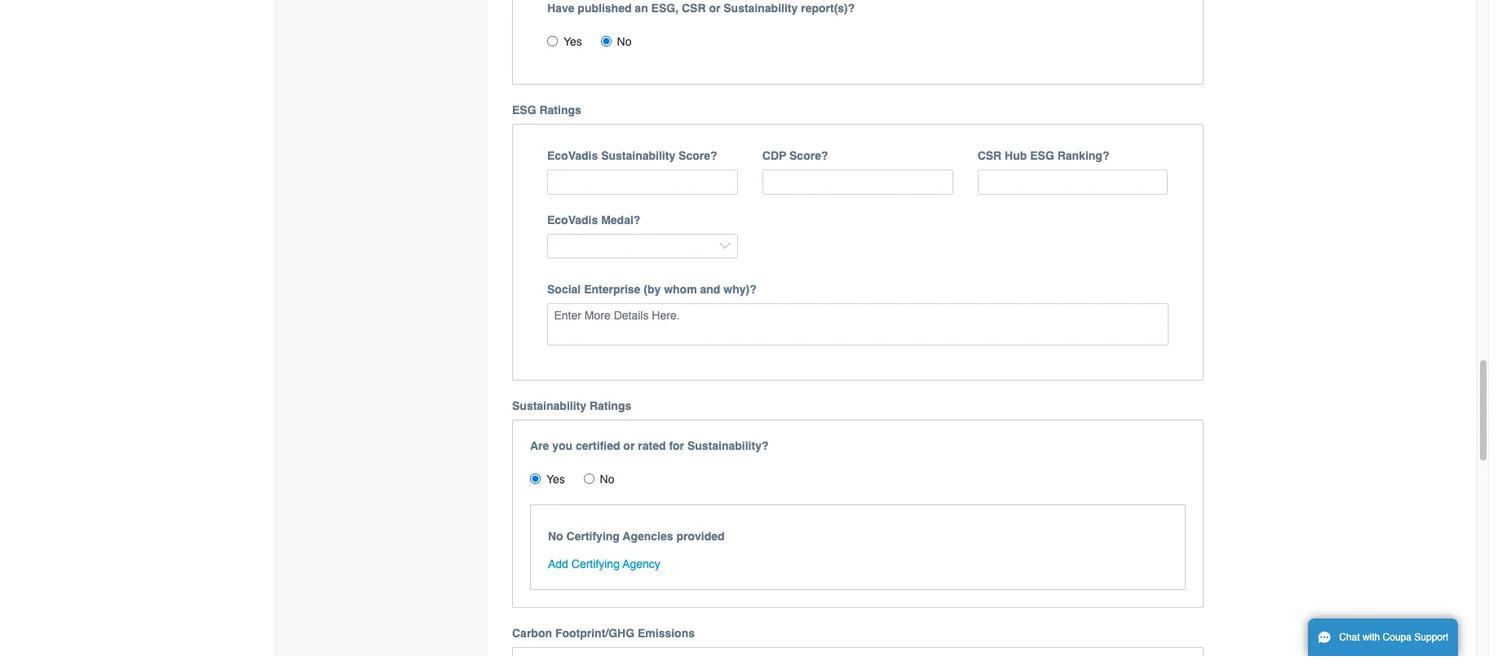 Task type: locate. For each thing, give the bounding box(es) containing it.
1 ecovadis from the top
[[547, 149, 598, 162]]

1 vertical spatial esg
[[1030, 149, 1054, 162]]

yes down have on the left of the page
[[564, 35, 582, 48]]

sustainability
[[724, 2, 798, 15], [601, 149, 675, 162], [512, 400, 586, 413]]

social
[[547, 283, 581, 296]]

CDP Score? text field
[[762, 170, 953, 195]]

no down certified on the bottom
[[600, 473, 614, 486]]

0 horizontal spatial or
[[623, 440, 635, 453]]

1 vertical spatial ecovadis
[[547, 213, 598, 227]]

ratings for esg ratings
[[539, 104, 581, 117]]

1 vertical spatial certifying
[[572, 558, 620, 571]]

you
[[552, 440, 573, 453]]

ecovadis left medal?
[[547, 213, 598, 227]]

csr
[[682, 2, 706, 15], [978, 149, 1002, 162]]

0 vertical spatial sustainability
[[724, 2, 798, 15]]

score? right "cdp"
[[789, 149, 828, 162]]

or
[[709, 2, 720, 15], [623, 440, 635, 453]]

0 horizontal spatial no
[[548, 530, 563, 543]]

ecovadis for ecovadis medal?
[[547, 213, 598, 227]]

sustainability ratings
[[512, 400, 631, 413]]

0 vertical spatial or
[[709, 2, 720, 15]]

support
[[1414, 632, 1449, 643]]

1 score? from the left
[[679, 149, 717, 162]]

None radio
[[547, 36, 558, 47], [601, 36, 611, 47], [530, 474, 541, 485], [547, 36, 558, 47], [601, 36, 611, 47], [530, 474, 541, 485]]

1 horizontal spatial no
[[600, 473, 614, 486]]

Social Enterprise (by whom and why)? text field
[[547, 304, 1168, 346]]

ecovadis down esg ratings
[[547, 149, 598, 162]]

1 vertical spatial sustainability
[[601, 149, 675, 162]]

csr right esg,
[[682, 2, 706, 15]]

None radio
[[584, 474, 594, 485]]

no certifying agencies provided
[[548, 530, 725, 543]]

score?
[[679, 149, 717, 162], [789, 149, 828, 162]]

cdp
[[762, 149, 786, 162]]

certifying right 'add'
[[572, 558, 620, 571]]

0 horizontal spatial ratings
[[539, 104, 581, 117]]

1 vertical spatial yes
[[546, 473, 565, 486]]

chat with coupa support
[[1339, 632, 1449, 643]]

esg ratings
[[512, 104, 581, 117]]

emissions
[[638, 627, 695, 640]]

hub
[[1005, 149, 1027, 162]]

0 vertical spatial esg
[[512, 104, 536, 117]]

certifying inside button
[[572, 558, 620, 571]]

certifying up add certifying agency button
[[566, 530, 620, 543]]

score? up ecovadis sustainability score? 'text box'
[[679, 149, 717, 162]]

0 vertical spatial yes
[[564, 35, 582, 48]]

1 vertical spatial ratings
[[590, 400, 631, 413]]

2 horizontal spatial sustainability
[[724, 2, 798, 15]]

ecovadis
[[547, 149, 598, 162], [547, 213, 598, 227]]

1 vertical spatial no
[[600, 473, 614, 486]]

and
[[700, 283, 720, 296]]

with
[[1363, 632, 1380, 643]]

provided
[[676, 530, 725, 543]]

no
[[617, 35, 632, 48], [600, 473, 614, 486], [548, 530, 563, 543]]

1 horizontal spatial score?
[[789, 149, 828, 162]]

certifying for agency
[[572, 558, 620, 571]]

0 vertical spatial no
[[617, 35, 632, 48]]

footprint/ghg
[[555, 627, 635, 640]]

1 vertical spatial or
[[623, 440, 635, 453]]

certifying
[[566, 530, 620, 543], [572, 558, 620, 571]]

1 horizontal spatial or
[[709, 2, 720, 15]]

ranking?
[[1057, 149, 1109, 162]]

0 horizontal spatial esg
[[512, 104, 536, 117]]

sustainability up ecovadis sustainability score? 'text box'
[[601, 149, 675, 162]]

1 horizontal spatial sustainability
[[601, 149, 675, 162]]

0 horizontal spatial sustainability
[[512, 400, 586, 413]]

0 vertical spatial ratings
[[539, 104, 581, 117]]

2 horizontal spatial no
[[617, 35, 632, 48]]

yes for you
[[546, 473, 565, 486]]

ecovadis sustainability score?
[[547, 149, 717, 162]]

add certifying agency
[[548, 558, 660, 571]]

yes down you
[[546, 473, 565, 486]]

no up 'add'
[[548, 530, 563, 543]]

2 ecovadis from the top
[[547, 213, 598, 227]]

0 vertical spatial ecovadis
[[547, 149, 598, 162]]

sustainability left report(s)? at the right top
[[724, 2, 798, 15]]

csr left hub
[[978, 149, 1002, 162]]

or left rated
[[623, 440, 635, 453]]

have
[[547, 2, 575, 15]]

or right esg,
[[709, 2, 720, 15]]

no down the published
[[617, 35, 632, 48]]

0 vertical spatial certifying
[[566, 530, 620, 543]]

ecovadis medal?
[[547, 213, 641, 227]]

ratings
[[539, 104, 581, 117], [590, 400, 631, 413]]

0 horizontal spatial csr
[[682, 2, 706, 15]]

sustainability up the are
[[512, 400, 586, 413]]

are
[[530, 440, 549, 453]]

1 horizontal spatial ratings
[[590, 400, 631, 413]]

carbon footprint/ghg emissions
[[512, 627, 695, 640]]

yes for published
[[564, 35, 582, 48]]

ecovadis for ecovadis sustainability score?
[[547, 149, 598, 162]]

an
[[635, 2, 648, 15]]

0 horizontal spatial score?
[[679, 149, 717, 162]]

esg
[[512, 104, 536, 117], [1030, 149, 1054, 162]]

1 horizontal spatial csr
[[978, 149, 1002, 162]]

yes
[[564, 35, 582, 48], [546, 473, 565, 486]]



Task type: vqa. For each thing, say whether or not it's contained in the screenshot.
'ARE YOU CERTIFIED OR RATED FOR SUSTAINABILITY?'
yes



Task type: describe. For each thing, give the bounding box(es) containing it.
why)?
[[724, 283, 757, 296]]

ratings for sustainability ratings
[[590, 400, 631, 413]]

1 horizontal spatial esg
[[1030, 149, 1054, 162]]

agency
[[623, 558, 660, 571]]

enterprise
[[584, 283, 641, 296]]

whom
[[664, 283, 697, 296]]

social enterprise (by whom and why)?
[[547, 283, 757, 296]]

coupa
[[1383, 632, 1412, 643]]

1 vertical spatial csr
[[978, 149, 1002, 162]]

no for an
[[617, 35, 632, 48]]

EcoVadis Sustainability Score? text field
[[547, 170, 738, 195]]

chat
[[1339, 632, 1360, 643]]

report(s)?
[[801, 2, 855, 15]]

add
[[548, 558, 568, 571]]

medal?
[[601, 213, 641, 227]]

cdp score?
[[762, 149, 828, 162]]

2 score? from the left
[[789, 149, 828, 162]]

add certifying agency button
[[548, 556, 660, 573]]

CSR Hub ESG Ranking? text field
[[978, 170, 1168, 195]]

esg,
[[651, 2, 679, 15]]

(by
[[644, 283, 661, 296]]

chat with coupa support button
[[1308, 619, 1458, 656]]

sustainability?
[[687, 440, 769, 453]]

0 vertical spatial csr
[[682, 2, 706, 15]]

2 vertical spatial sustainability
[[512, 400, 586, 413]]

carbon
[[512, 627, 552, 640]]

published
[[578, 2, 632, 15]]

certifying for agencies
[[566, 530, 620, 543]]

no for certified
[[600, 473, 614, 486]]

for
[[669, 440, 684, 453]]

agencies
[[623, 530, 673, 543]]

rated
[[638, 440, 666, 453]]

2 vertical spatial no
[[548, 530, 563, 543]]

certified
[[576, 440, 620, 453]]

are you certified or rated for sustainability?
[[530, 440, 769, 453]]

have published an esg, csr or sustainability report(s)?
[[547, 2, 855, 15]]

csr hub esg ranking?
[[978, 149, 1109, 162]]



